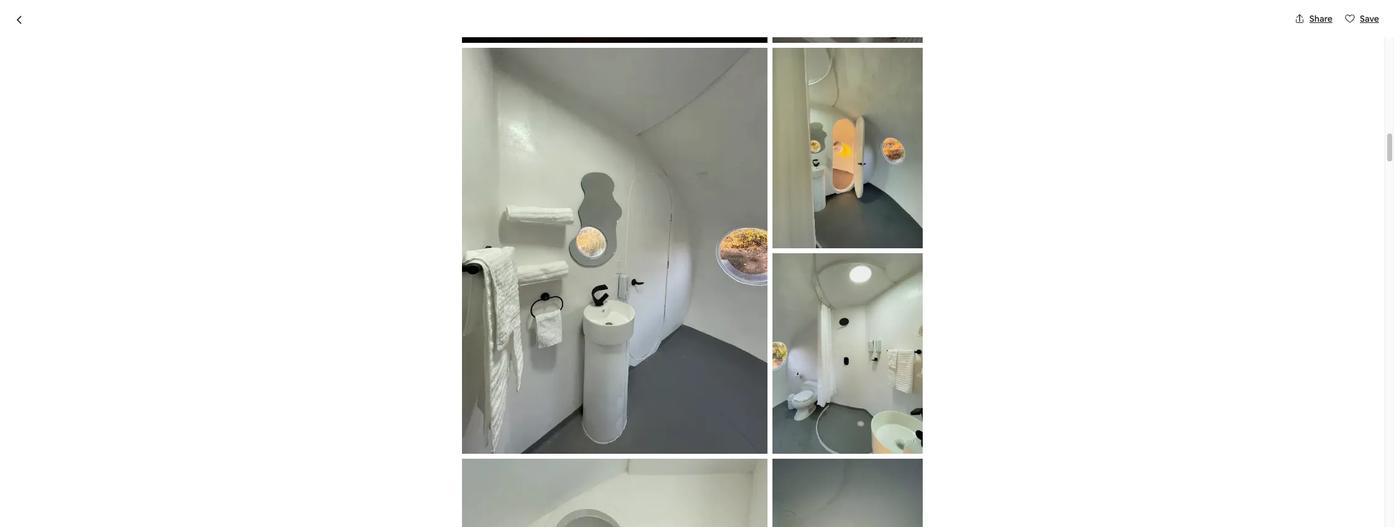 Task type: vqa. For each thing, say whether or not it's contained in the screenshot.
the Learn more about how refunds work for cancellations
no



Task type: locate. For each thing, give the bounding box(es) containing it.
bath
[[495, 435, 516, 448]]

save button
[[1341, 8, 1385, 29]]

1
[[489, 435, 493, 448]]

guadalupe),
[[604, 90, 654, 101]]

hosts.
[[549, 500, 575, 512]]

hosted
[[423, 414, 469, 431]]

dialog
[[0, 0, 1395, 527]]

1 vertical spatial ·
[[485, 435, 487, 448]]

1 vertical spatial superhost
[[421, 484, 469, 497]]

listing image 9 image
[[773, 0, 923, 43], [773, 0, 923, 43]]

superhost down guadalupe
[[447, 90, 488, 101]]

ufo guadalupe superhost · francisco zarco (valle de guadalupe), baja california, mexico
[[345, 63, 747, 103]]

ufo guadalupe image 2 image
[[698, 118, 867, 256]]

ufo guadalupe image 1 image
[[345, 118, 693, 395]]

0 vertical spatial superhost
[[447, 90, 488, 101]]

· left francisco
[[493, 90, 495, 103]]

is
[[404, 484, 411, 497]]

$337 total before taxes
[[824, 430, 896, 459]]

a
[[413, 484, 418, 497]]

listing image 13 image
[[462, 459, 768, 527], [462, 459, 768, 527]]

taxes
[[875, 448, 896, 459]]

listing image 7 image
[[462, 0, 768, 43], [462, 0, 768, 43]]

total
[[824, 448, 844, 459]]

· left 1
[[485, 435, 487, 448]]

2
[[452, 435, 457, 448]]

superhost up are
[[421, 484, 469, 497]]

ufo is a superhost superhosts are experienced, highly rated hosts.
[[385, 484, 575, 512]]

$337
[[824, 430, 855, 448]]

dialog containing share
[[0, 0, 1395, 527]]

listing image 11 image
[[773, 48, 923, 248], [773, 48, 923, 248]]

listing image 12 image
[[773, 253, 923, 454], [773, 253, 923, 454]]

ufo
[[345, 63, 378, 84]]

de
[[591, 90, 602, 101]]

listing image 10 image
[[462, 48, 768, 454], [462, 48, 768, 454]]

0 horizontal spatial ·
[[485, 435, 487, 448]]

share
[[1310, 13, 1333, 24]]

Start your search search field
[[600, 10, 786, 40]]

·
[[493, 90, 495, 103], [485, 435, 487, 448]]

12/3/2023 button
[[824, 474, 1025, 509]]

listing image 14 image
[[773, 459, 923, 527], [773, 459, 923, 527]]

superhost
[[447, 90, 488, 101], [421, 484, 469, 497]]

0 vertical spatial ·
[[493, 90, 495, 103]]

1 horizontal spatial ·
[[493, 90, 495, 103]]

baja
[[656, 90, 673, 101]]

superhosts
[[385, 500, 430, 512]]

ufo is a superhost. learn more about ufo. image
[[716, 415, 751, 449], [716, 415, 751, 449]]

· inside entire place hosted by ufo 2 beds · 1 bath
[[485, 435, 487, 448]]

before
[[846, 448, 873, 459]]



Task type: describe. For each thing, give the bounding box(es) containing it.
beds
[[460, 435, 482, 448]]

guadalupe
[[381, 63, 465, 84]]

california,
[[674, 90, 716, 101]]

entire
[[345, 414, 383, 431]]

are
[[432, 500, 444, 512]]

rated
[[526, 500, 548, 512]]

12/3/2023
[[832, 490, 872, 502]]

ufo guadalupe image 4 image
[[872, 118, 1041, 256]]

highly
[[500, 500, 524, 512]]

· inside ufo guadalupe superhost · francisco zarco (valle de guadalupe), baja california, mexico
[[493, 90, 495, 103]]

by ufo
[[472, 414, 514, 431]]

place
[[385, 414, 420, 431]]

share button
[[1290, 8, 1338, 29]]

ufo
[[385, 484, 402, 497]]

experienced,
[[446, 500, 498, 512]]

francisco
[[500, 90, 539, 101]]

entire place hosted by ufo 2 beds · 1 bath
[[345, 414, 516, 448]]

superhost inside ufo is a superhost superhosts are experienced, highly rated hosts.
[[421, 484, 469, 497]]

ufo guadalupe image 5 image
[[872, 261, 1041, 395]]

superhost inside ufo guadalupe superhost · francisco zarco (valle de guadalupe), baja california, mexico
[[447, 90, 488, 101]]

francisco zarco (valle de guadalupe), baja california, mexico button
[[500, 88, 747, 103]]

save
[[1361, 13, 1380, 24]]

(valle
[[567, 90, 589, 101]]

ufo guadalupe image 3 image
[[698, 261, 867, 395]]

zarco
[[541, 90, 565, 101]]

mexico
[[718, 90, 747, 101]]



